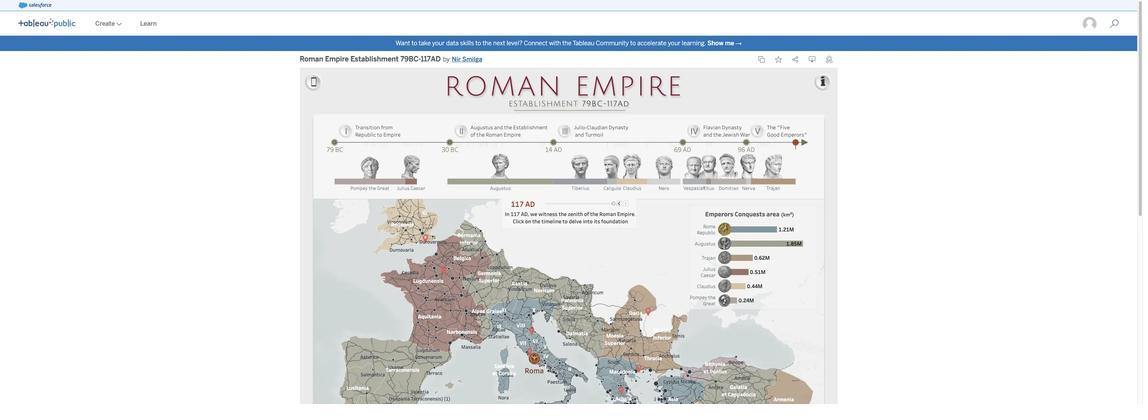 Task type: locate. For each thing, give the bounding box(es) containing it.
smilga‬‎
[[462, 56, 483, 63]]

your right take
[[432, 40, 445, 47]]

create
[[95, 20, 115, 27]]

nominate for viz of the day image
[[826, 56, 833, 63]]

create button
[[86, 12, 131, 36]]

roman
[[300, 55, 323, 64]]

connect
[[524, 40, 548, 47]]

0 horizontal spatial your
[[432, 40, 445, 47]]

0 horizontal spatial the
[[483, 40, 492, 47]]

empire
[[325, 55, 349, 64]]

go to search image
[[1101, 19, 1129, 28]]

to right skills
[[476, 40, 481, 47]]

me
[[725, 40, 735, 47]]

show me link
[[708, 40, 735, 47]]

2 to from the left
[[476, 40, 481, 47]]

your
[[432, 40, 445, 47], [668, 40, 681, 47]]

to
[[412, 40, 417, 47], [476, 40, 481, 47], [630, 40, 636, 47]]

want
[[396, 40, 410, 47]]

salesforce logo image
[[18, 2, 51, 8]]

1 your from the left
[[432, 40, 445, 47]]

117ad
[[421, 55, 441, 64]]

2 horizontal spatial to
[[630, 40, 636, 47]]

your left learning.
[[668, 40, 681, 47]]

learn link
[[131, 12, 166, 36]]

1 horizontal spatial your
[[668, 40, 681, 47]]

to left take
[[412, 40, 417, 47]]

the right with
[[563, 40, 572, 47]]

tableau
[[573, 40, 595, 47]]

learning.
[[682, 40, 706, 47]]

the left "next"
[[483, 40, 492, 47]]

1 horizontal spatial to
[[476, 40, 481, 47]]

learn
[[140, 20, 157, 27]]

1 horizontal spatial the
[[563, 40, 572, 47]]

establishment
[[351, 55, 399, 64]]

0 horizontal spatial to
[[412, 40, 417, 47]]

the
[[483, 40, 492, 47], [563, 40, 572, 47]]

with
[[549, 40, 561, 47]]

community
[[596, 40, 629, 47]]

to left accelerate
[[630, 40, 636, 47]]

accelerate
[[638, 40, 667, 47]]

next
[[493, 40, 505, 47]]

→
[[736, 40, 742, 47]]



Task type: vqa. For each thing, say whether or not it's contained in the screenshot.
Leopard
no



Task type: describe. For each thing, give the bounding box(es) containing it.
level?
[[507, 40, 523, 47]]

show
[[708, 40, 724, 47]]

2 the from the left
[[563, 40, 572, 47]]

79bc-
[[401, 55, 421, 64]]

2 your from the left
[[668, 40, 681, 47]]

make a copy image
[[758, 56, 765, 63]]

1 to from the left
[[412, 40, 417, 47]]

favorite button image
[[775, 56, 782, 63]]

logo image
[[18, 18, 75, 28]]

‫nir
[[452, 56, 461, 63]]

‫nir smilga‬‎ link
[[452, 55, 483, 64]]

want to take your data skills to the next level? connect with the tableau community to accelerate your learning. show me →
[[396, 40, 742, 47]]

1 the from the left
[[483, 40, 492, 47]]

terry.turtle image
[[1083, 16, 1098, 32]]

take
[[419, 40, 431, 47]]

roman empire establishment 79bc-117ad by ‫nir smilga‬‎
[[300, 55, 483, 64]]

skills
[[460, 40, 474, 47]]

3 to from the left
[[630, 40, 636, 47]]

data
[[446, 40, 459, 47]]

by
[[443, 56, 450, 63]]



